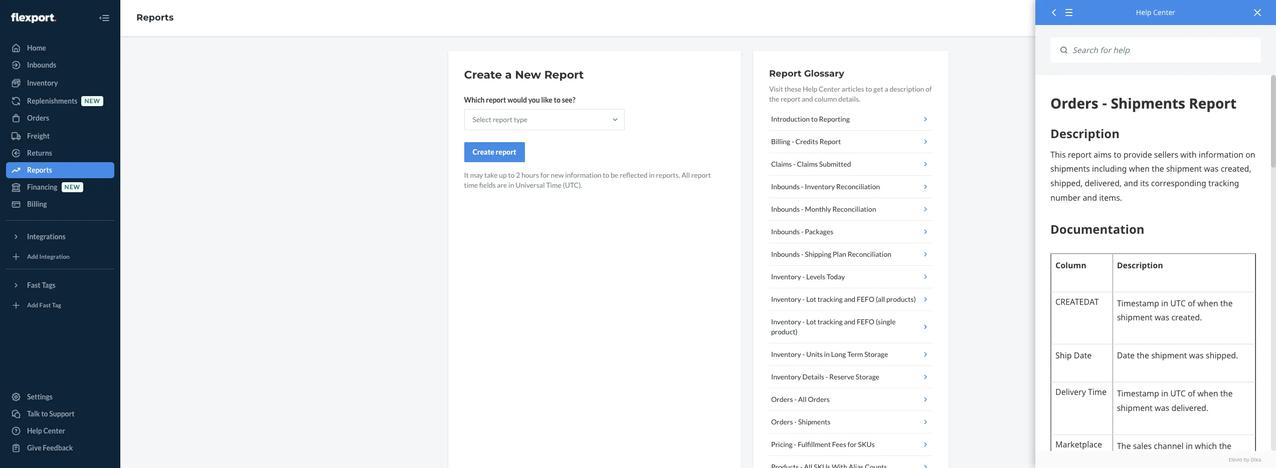 Task type: vqa. For each thing, say whether or not it's contained in the screenshot.
2nd Claims from left
yes



Task type: locate. For each thing, give the bounding box(es) containing it.
and for inventory - lot tracking and fefo (single product)
[[844, 318, 856, 327]]

report inside button
[[820, 137, 841, 146]]

- inside inventory - lot tracking and fefo (single product)
[[803, 318, 805, 327]]

create a new report
[[464, 68, 584, 82]]

1 vertical spatial for
[[848, 441, 857, 449]]

to inside visit these help center articles to get a description of the report and column details.
[[866, 85, 872, 93]]

reconciliation down 'inbounds - inventory reconciliation' button
[[833, 205, 876, 214]]

inbounds down home
[[27, 61, 56, 69]]

elevio by dixa link
[[1051, 457, 1261, 464]]

report right reports.
[[692, 171, 711, 180]]

2 horizontal spatial report
[[820, 137, 841, 146]]

and
[[802, 95, 813, 103], [844, 295, 856, 304], [844, 318, 856, 327]]

1 vertical spatial a
[[885, 85, 889, 93]]

2 vertical spatial and
[[844, 318, 856, 327]]

in left reports.
[[649, 171, 655, 180]]

inbounds inside button
[[771, 183, 800, 191]]

1 lot from the top
[[806, 295, 816, 304]]

orders - shipments button
[[769, 412, 933, 434]]

report up up
[[496, 148, 516, 156]]

add for add integration
[[27, 254, 38, 261]]

fefo inside inventory - lot tracking and fefo (single product)
[[857, 318, 875, 327]]

1 vertical spatial add
[[27, 302, 38, 310]]

fast tags
[[27, 281, 56, 290]]

all inside it may take up to 2 hours for new information to be reflected in reports. all report time fields are in universal time (utc).
[[682, 171, 690, 180]]

- left "credits"
[[792, 137, 794, 146]]

inventory - levels today button
[[769, 266, 933, 289]]

2 horizontal spatial new
[[551, 171, 564, 180]]

inventory - lot tracking and fefo (single product)
[[771, 318, 896, 337]]

1 horizontal spatial for
[[848, 441, 857, 449]]

center inside visit these help center articles to get a description of the report and column details.
[[819, 85, 841, 93]]

0 vertical spatial lot
[[806, 295, 816, 304]]

to
[[866, 85, 872, 93], [554, 96, 561, 104], [811, 115, 818, 123], [508, 171, 515, 180], [603, 171, 610, 180], [41, 410, 48, 419]]

of
[[926, 85, 932, 93]]

report up the select report type
[[486, 96, 506, 104]]

- left 'monthly'
[[801, 205, 804, 214]]

- up inventory - units in long term storage
[[803, 318, 805, 327]]

Search search field
[[1068, 38, 1261, 63]]

orders up freight
[[27, 114, 49, 122]]

shipping
[[805, 250, 832, 259]]

tracking for (all
[[818, 295, 843, 304]]

0 horizontal spatial center
[[43, 427, 65, 436]]

1 vertical spatial help center
[[27, 427, 65, 436]]

- down billing - credits report
[[793, 160, 796, 169]]

all
[[682, 171, 690, 180], [798, 396, 807, 404]]

a left new
[[505, 68, 512, 82]]

report for create a new report
[[544, 68, 584, 82]]

inventory inside inventory - units in long term storage button
[[771, 351, 801, 359]]

0 vertical spatial billing
[[771, 137, 791, 146]]

in left long
[[824, 351, 830, 359]]

and down inventory - lot tracking and fefo (all products) button
[[844, 318, 856, 327]]

inventory up orders - all orders
[[771, 373, 801, 382]]

- left units at the bottom of page
[[803, 351, 805, 359]]

- left shipments
[[795, 418, 797, 427]]

1 horizontal spatial help
[[803, 85, 818, 93]]

0 vertical spatial help
[[1136, 8, 1152, 17]]

billing
[[771, 137, 791, 146], [27, 200, 47, 209]]

0 vertical spatial center
[[1154, 8, 1176, 17]]

all right reports.
[[682, 171, 690, 180]]

reporting
[[819, 115, 850, 123]]

to right 'like'
[[554, 96, 561, 104]]

report down these
[[781, 95, 801, 103]]

get
[[874, 85, 884, 93]]

claims - claims submitted button
[[769, 153, 933, 176]]

storage right term
[[865, 351, 888, 359]]

- left shipping
[[801, 250, 804, 259]]

fefo left (all
[[857, 295, 875, 304]]

give
[[27, 444, 41, 453]]

- inside button
[[793, 160, 796, 169]]

it may take up to 2 hours for new information to be reflected in reports. all report time fields are in universal time (utc).
[[464, 171, 711, 190]]

report left type at the top left of page
[[493, 115, 513, 124]]

today
[[827, 273, 845, 281]]

0 vertical spatial and
[[802, 95, 813, 103]]

in right are
[[509, 181, 514, 190]]

pricing - fulfillment fees for skus button
[[769, 434, 933, 457]]

help inside help center "link"
[[27, 427, 42, 436]]

new for replenishments
[[84, 98, 100, 105]]

tracking inside inventory - lot tracking and fefo (single product)
[[818, 318, 843, 327]]

help center up give feedback
[[27, 427, 65, 436]]

inventory link
[[6, 75, 114, 91]]

center up column
[[819, 85, 841, 93]]

0 horizontal spatial for
[[541, 171, 550, 180]]

and down inventory - levels today button
[[844, 295, 856, 304]]

fast left tags
[[27, 281, 40, 290]]

report down reporting
[[820, 137, 841, 146]]

fefo for (all
[[857, 295, 875, 304]]

1 horizontal spatial help center
[[1136, 8, 1176, 17]]

a right get
[[885, 85, 889, 93]]

inventory left levels
[[771, 273, 801, 281]]

for
[[541, 171, 550, 180], [848, 441, 857, 449]]

help center up search "search box"
[[1136, 8, 1176, 17]]

for up time
[[541, 171, 550, 180]]

0 vertical spatial for
[[541, 171, 550, 180]]

fefo
[[857, 295, 875, 304], [857, 318, 875, 327]]

2 tracking from the top
[[818, 318, 843, 327]]

1 horizontal spatial center
[[819, 85, 841, 93]]

fast
[[27, 281, 40, 290], [39, 302, 51, 310]]

claims down "credits"
[[797, 160, 818, 169]]

orders up 'orders - shipments'
[[771, 396, 793, 404]]

add left integration
[[27, 254, 38, 261]]

add for add fast tag
[[27, 302, 38, 310]]

lot down 'inventory - levels today'
[[806, 295, 816, 304]]

report
[[544, 68, 584, 82], [769, 68, 802, 79], [820, 137, 841, 146]]

add inside add integration 'link'
[[27, 254, 38, 261]]

tracking down inventory - lot tracking and fefo (all products)
[[818, 318, 843, 327]]

tag
[[52, 302, 61, 310]]

fast left tag
[[39, 302, 51, 310]]

freight link
[[6, 128, 114, 144]]

orders
[[27, 114, 49, 122], [771, 396, 793, 404], [808, 396, 830, 404], [771, 418, 793, 427]]

lot
[[806, 295, 816, 304], [806, 318, 816, 327]]

2 horizontal spatial center
[[1154, 8, 1176, 17]]

0 vertical spatial new
[[84, 98, 100, 105]]

1 vertical spatial create
[[473, 148, 494, 156]]

inbounds
[[27, 61, 56, 69], [771, 183, 800, 191], [771, 205, 800, 214], [771, 228, 800, 236], [771, 250, 800, 259]]

inbounds for inbounds - shipping plan reconciliation
[[771, 250, 800, 259]]

add down fast tags
[[27, 302, 38, 310]]

billing link
[[6, 197, 114, 213]]

inbounds down inbounds - packages
[[771, 250, 800, 259]]

billing down introduction
[[771, 137, 791, 146]]

help center link
[[6, 424, 114, 440]]

select report type
[[473, 115, 528, 124]]

new
[[515, 68, 541, 82]]

0 vertical spatial fefo
[[857, 295, 875, 304]]

-
[[792, 137, 794, 146], [793, 160, 796, 169], [801, 183, 804, 191], [801, 205, 804, 214], [801, 228, 804, 236], [801, 250, 804, 259], [803, 273, 805, 281], [803, 295, 805, 304], [803, 318, 805, 327], [803, 351, 805, 359], [826, 373, 828, 382], [795, 396, 797, 404], [795, 418, 797, 427], [794, 441, 797, 449]]

- left levels
[[803, 273, 805, 281]]

1 vertical spatial fast
[[39, 302, 51, 310]]

reconciliation down claims - claims submitted button
[[836, 183, 880, 191]]

report up these
[[769, 68, 802, 79]]

1 vertical spatial and
[[844, 295, 856, 304]]

0 vertical spatial a
[[505, 68, 512, 82]]

1 vertical spatial center
[[819, 85, 841, 93]]

type
[[514, 115, 528, 124]]

inventory inside inventory - lot tracking and fefo (single product)
[[771, 318, 801, 327]]

lot up units at the bottom of page
[[806, 318, 816, 327]]

levels
[[806, 273, 826, 281]]

inventory inside inventory - lot tracking and fefo (all products) button
[[771, 295, 801, 304]]

0 horizontal spatial all
[[682, 171, 690, 180]]

1 horizontal spatial reports
[[136, 12, 174, 23]]

1 vertical spatial help
[[803, 85, 818, 93]]

1 horizontal spatial new
[[84, 98, 100, 105]]

- for orders - all orders
[[795, 396, 797, 404]]

1 horizontal spatial claims
[[797, 160, 818, 169]]

for right fees
[[848, 441, 857, 449]]

inbounds up inbounds - packages
[[771, 205, 800, 214]]

1 horizontal spatial all
[[798, 396, 807, 404]]

1 vertical spatial new
[[551, 171, 564, 180]]

2 vertical spatial reconciliation
[[848, 250, 892, 259]]

- right pricing on the bottom of page
[[794, 441, 797, 449]]

report up see? at the top left of the page
[[544, 68, 584, 82]]

reconciliation down inbounds - packages button
[[848, 250, 892, 259]]

fefo for (single
[[857, 318, 875, 327]]

add
[[27, 254, 38, 261], [27, 302, 38, 310]]

1 add from the top
[[27, 254, 38, 261]]

center down talk to support
[[43, 427, 65, 436]]

0 horizontal spatial in
[[509, 181, 514, 190]]

0 horizontal spatial help center
[[27, 427, 65, 436]]

2 horizontal spatial help
[[1136, 8, 1152, 17]]

help up search "search box"
[[1136, 8, 1152, 17]]

billing - credits report
[[771, 137, 841, 146]]

2 claims from the left
[[797, 160, 818, 169]]

billing for billing
[[27, 200, 47, 209]]

inbounds for inbounds - monthly reconciliation
[[771, 205, 800, 214]]

- up 'orders - shipments'
[[795, 396, 797, 404]]

0 vertical spatial tracking
[[818, 295, 843, 304]]

to left get
[[866, 85, 872, 93]]

2 vertical spatial in
[[824, 351, 830, 359]]

pricing
[[771, 441, 793, 449]]

inbounds down claims - claims submitted
[[771, 183, 800, 191]]

products)
[[887, 295, 916, 304]]

0 vertical spatial in
[[649, 171, 655, 180]]

reconciliation inside button
[[836, 183, 880, 191]]

report inside button
[[496, 148, 516, 156]]

and inside inventory - lot tracking and fefo (single product)
[[844, 318, 856, 327]]

tags
[[42, 281, 56, 290]]

elevio by dixa
[[1229, 457, 1261, 464]]

1 tracking from the top
[[818, 295, 843, 304]]

create report button
[[464, 142, 525, 163]]

1 vertical spatial lot
[[806, 318, 816, 327]]

1 horizontal spatial a
[[885, 85, 889, 93]]

0 horizontal spatial reports
[[27, 166, 52, 175]]

0 horizontal spatial report
[[544, 68, 584, 82]]

0 horizontal spatial claims
[[771, 160, 792, 169]]

- for inbounds - packages
[[801, 228, 804, 236]]

center inside "link"
[[43, 427, 65, 436]]

storage right reserve
[[856, 373, 880, 382]]

1 vertical spatial reconciliation
[[833, 205, 876, 214]]

to inside talk to support button
[[41, 410, 48, 419]]

0 vertical spatial create
[[464, 68, 502, 82]]

0 vertical spatial add
[[27, 254, 38, 261]]

inventory down product)
[[771, 351, 801, 359]]

lot inside inventory - lot tracking and fefo (single product)
[[806, 318, 816, 327]]

- inside button
[[801, 183, 804, 191]]

fast inside fast tags dropdown button
[[27, 281, 40, 290]]

tracking down today
[[818, 295, 843, 304]]

center
[[1154, 8, 1176, 17], [819, 85, 841, 93], [43, 427, 65, 436]]

hours
[[522, 171, 539, 180]]

home link
[[6, 40, 114, 56]]

help inside visit these help center articles to get a description of the report and column details.
[[803, 85, 818, 93]]

0 horizontal spatial new
[[64, 184, 80, 191]]

create inside button
[[473, 148, 494, 156]]

2 add from the top
[[27, 302, 38, 310]]

1 vertical spatial all
[[798, 396, 807, 404]]

reports.
[[656, 171, 680, 180]]

the
[[769, 95, 780, 103]]

1 horizontal spatial billing
[[771, 137, 791, 146]]

flexport logo image
[[11, 13, 56, 23]]

0 vertical spatial all
[[682, 171, 690, 180]]

orders up shipments
[[808, 396, 830, 404]]

inventory up product)
[[771, 318, 801, 327]]

- down claims - claims submitted
[[801, 183, 804, 191]]

help up give
[[27, 427, 42, 436]]

0 horizontal spatial billing
[[27, 200, 47, 209]]

to right talk
[[41, 410, 48, 419]]

create up may
[[473, 148, 494, 156]]

product)
[[771, 328, 798, 337]]

- for inventory - lot tracking and fefo (all products)
[[803, 295, 805, 304]]

1 fefo from the top
[[857, 295, 875, 304]]

help down report glossary
[[803, 85, 818, 93]]

2 vertical spatial new
[[64, 184, 80, 191]]

all up 'orders - shipments'
[[798, 396, 807, 404]]

fefo left (single
[[857, 318, 875, 327]]

inventory up 'monthly'
[[805, 183, 835, 191]]

for inside it may take up to 2 hours for new information to be reflected in reports. all report time fields are in universal time (utc).
[[541, 171, 550, 180]]

description
[[890, 85, 925, 93]]

and left column
[[802, 95, 813, 103]]

these
[[785, 85, 802, 93]]

billing inside button
[[771, 137, 791, 146]]

inventory - lot tracking and fefo (single product) button
[[769, 311, 933, 344]]

new
[[84, 98, 100, 105], [551, 171, 564, 180], [64, 184, 80, 191]]

orders - all orders button
[[769, 389, 933, 412]]

visit
[[769, 85, 783, 93]]

(utc).
[[563, 181, 582, 190]]

details
[[803, 373, 824, 382]]

are
[[497, 181, 507, 190]]

claims
[[771, 160, 792, 169], [797, 160, 818, 169]]

inventory up replenishments
[[27, 79, 58, 87]]

lot for inventory - lot tracking and fefo (all products)
[[806, 295, 816, 304]]

home
[[27, 44, 46, 52]]

inventory for inventory details - reserve storage
[[771, 373, 801, 382]]

new up orders link
[[84, 98, 100, 105]]

orders up pricing on the bottom of page
[[771, 418, 793, 427]]

introduction to reporting button
[[769, 108, 933, 131]]

inventory inside inventory details - reserve storage button
[[771, 373, 801, 382]]

freight
[[27, 132, 50, 140]]

fast inside add fast tag link
[[39, 302, 51, 310]]

talk to support button
[[6, 407, 114, 423]]

new up time
[[551, 171, 564, 180]]

inventory
[[27, 79, 58, 87], [805, 183, 835, 191], [771, 273, 801, 281], [771, 295, 801, 304], [771, 318, 801, 327], [771, 351, 801, 359], [771, 373, 801, 382]]

to left reporting
[[811, 115, 818, 123]]

inbounds left packages
[[771, 228, 800, 236]]

2 vertical spatial center
[[43, 427, 65, 436]]

1 horizontal spatial reports link
[[136, 12, 174, 23]]

inbounds - inventory reconciliation
[[771, 183, 880, 191]]

2 horizontal spatial in
[[824, 351, 830, 359]]

orders for orders
[[27, 114, 49, 122]]

2 lot from the top
[[806, 318, 816, 327]]

2 vertical spatial help
[[27, 427, 42, 436]]

center up search "search box"
[[1154, 8, 1176, 17]]

1 vertical spatial tracking
[[818, 318, 843, 327]]

inventory inside inventory link
[[27, 79, 58, 87]]

and inside visit these help center articles to get a description of the report and column details.
[[802, 95, 813, 103]]

give feedback button
[[6, 441, 114, 457]]

claims - claims submitted
[[771, 160, 851, 169]]

2 fefo from the top
[[857, 318, 875, 327]]

1 claims from the left
[[771, 160, 792, 169]]

new up billing link
[[64, 184, 80, 191]]

0 horizontal spatial help
[[27, 427, 42, 436]]

integrations button
[[6, 229, 114, 245]]

- left packages
[[801, 228, 804, 236]]

1 vertical spatial billing
[[27, 200, 47, 209]]

inventory inside inventory - levels today button
[[771, 273, 801, 281]]

create up the which
[[464, 68, 502, 82]]

claims down billing - credits report
[[771, 160, 792, 169]]

a
[[505, 68, 512, 82], [885, 85, 889, 93]]

0 vertical spatial fast
[[27, 281, 40, 290]]

- down 'inventory - levels today'
[[803, 295, 805, 304]]

billing down 'financing'
[[27, 200, 47, 209]]

0 vertical spatial reconciliation
[[836, 183, 880, 191]]

inventory down 'inventory - levels today'
[[771, 295, 801, 304]]

1 vertical spatial fefo
[[857, 318, 875, 327]]

0 horizontal spatial reports link
[[6, 163, 114, 179]]

introduction
[[771, 115, 810, 123]]

add inside add fast tag link
[[27, 302, 38, 310]]



Task type: describe. For each thing, give the bounding box(es) containing it.
inventory details - reserve storage button
[[769, 367, 933, 389]]

information
[[565, 171, 602, 180]]

1 vertical spatial reports link
[[6, 163, 114, 179]]

inventory for inventory - units in long term storage
[[771, 351, 801, 359]]

inbounds - monthly reconciliation button
[[769, 199, 933, 221]]

billing - credits report button
[[769, 131, 933, 153]]

orders for orders - all orders
[[771, 396, 793, 404]]

1 horizontal spatial report
[[769, 68, 802, 79]]

take
[[484, 171, 498, 180]]

credits
[[796, 137, 818, 146]]

like
[[541, 96, 553, 104]]

term
[[848, 351, 863, 359]]

report for create report
[[496, 148, 516, 156]]

report for which report would you like to see?
[[486, 96, 506, 104]]

pricing - fulfillment fees for skus
[[771, 441, 875, 449]]

fulfillment
[[798, 441, 831, 449]]

0 vertical spatial storage
[[865, 351, 888, 359]]

inbounds - shipping plan reconciliation button
[[769, 244, 933, 266]]

- for inventory - lot tracking and fefo (single product)
[[803, 318, 805, 327]]

see?
[[562, 96, 576, 104]]

to inside introduction to reporting button
[[811, 115, 818, 123]]

reserve
[[830, 373, 855, 382]]

- for claims - claims submitted
[[793, 160, 796, 169]]

lot for inventory - lot tracking and fefo (single product)
[[806, 318, 816, 327]]

fields
[[479, 181, 496, 190]]

report inside visit these help center articles to get a description of the report and column details.
[[781, 95, 801, 103]]

articles
[[842, 85, 865, 93]]

new for financing
[[64, 184, 80, 191]]

inventory for inventory - levels today
[[771, 273, 801, 281]]

help center inside "link"
[[27, 427, 65, 436]]

monthly
[[805, 205, 831, 214]]

1 horizontal spatial in
[[649, 171, 655, 180]]

fees
[[832, 441, 847, 449]]

column
[[815, 95, 837, 103]]

talk to support
[[27, 410, 75, 419]]

inventory inside 'inbounds - inventory reconciliation' button
[[805, 183, 835, 191]]

universal
[[516, 181, 545, 190]]

reconciliation for inbounds - inventory reconciliation
[[836, 183, 880, 191]]

(all
[[876, 295, 885, 304]]

packages
[[805, 228, 834, 236]]

inbounds link
[[6, 57, 114, 73]]

create for create a new report
[[464, 68, 502, 82]]

inbounds for inbounds - inventory reconciliation
[[771, 183, 800, 191]]

time
[[464, 181, 478, 190]]

inventory - units in long term storage
[[771, 351, 888, 359]]

new inside it may take up to 2 hours for new information to be reflected in reports. all report time fields are in universal time (utc).
[[551, 171, 564, 180]]

0 vertical spatial reports link
[[136, 12, 174, 23]]

create for create report
[[473, 148, 494, 156]]

1 vertical spatial storage
[[856, 373, 880, 382]]

financing
[[27, 183, 57, 192]]

dixa
[[1251, 457, 1261, 464]]

tracking for (single
[[818, 318, 843, 327]]

all inside button
[[798, 396, 807, 404]]

report inside it may take up to 2 hours for new information to be reflected in reports. all report time fields are in universal time (utc).
[[692, 171, 711, 180]]

- for pricing - fulfillment fees for skus
[[794, 441, 797, 449]]

inventory - levels today
[[771, 273, 845, 281]]

- for inventory - levels today
[[803, 273, 805, 281]]

reconciliation for inbounds - monthly reconciliation
[[833, 205, 876, 214]]

skus
[[858, 441, 875, 449]]

which report would you like to see?
[[464, 96, 576, 104]]

create report
[[473, 148, 516, 156]]

settings link
[[6, 390, 114, 406]]

1 vertical spatial reports
[[27, 166, 52, 175]]

by
[[1244, 457, 1250, 464]]

it
[[464, 171, 469, 180]]

details.
[[839, 95, 861, 103]]

returns link
[[6, 145, 114, 162]]

- right details
[[826, 373, 828, 382]]

- for inbounds - shipping plan reconciliation
[[801, 250, 804, 259]]

- for billing - credits report
[[792, 137, 794, 146]]

(single
[[876, 318, 896, 327]]

to left be
[[603, 171, 610, 180]]

for inside pricing - fulfillment fees for skus button
[[848, 441, 857, 449]]

0 vertical spatial reports
[[136, 12, 174, 23]]

glossary
[[804, 68, 845, 79]]

shipments
[[798, 418, 831, 427]]

0 vertical spatial help center
[[1136, 8, 1176, 17]]

- for orders - shipments
[[795, 418, 797, 427]]

plan
[[833, 250, 847, 259]]

in inside button
[[824, 351, 830, 359]]

up
[[499, 171, 507, 180]]

settings
[[27, 393, 53, 402]]

billing for billing - credits report
[[771, 137, 791, 146]]

orders link
[[6, 110, 114, 126]]

inventory for inventory - lot tracking and fefo (single product)
[[771, 318, 801, 327]]

add fast tag
[[27, 302, 61, 310]]

orders - shipments
[[771, 418, 831, 427]]

long
[[831, 351, 846, 359]]

orders - all orders
[[771, 396, 830, 404]]

inbounds for inbounds - packages
[[771, 228, 800, 236]]

you
[[528, 96, 540, 104]]

inbounds - monthly reconciliation
[[771, 205, 876, 214]]

elevio
[[1229, 457, 1243, 464]]

which
[[464, 96, 485, 104]]

returns
[[27, 149, 52, 157]]

may
[[470, 171, 483, 180]]

report for select report type
[[493, 115, 513, 124]]

- for inbounds - monthly reconciliation
[[801, 205, 804, 214]]

report for billing - credits report
[[820, 137, 841, 146]]

select
[[473, 115, 491, 124]]

integration
[[39, 254, 70, 261]]

visit these help center articles to get a description of the report and column details.
[[769, 85, 932, 103]]

would
[[508, 96, 527, 104]]

inventory for inventory
[[27, 79, 58, 87]]

inbounds - packages
[[771, 228, 834, 236]]

inbounds - shipping plan reconciliation
[[771, 250, 892, 259]]

to left 2
[[508, 171, 515, 180]]

- for inbounds - inventory reconciliation
[[801, 183, 804, 191]]

give feedback
[[27, 444, 73, 453]]

0 horizontal spatial a
[[505, 68, 512, 82]]

inventory for inventory - lot tracking and fefo (all products)
[[771, 295, 801, 304]]

talk
[[27, 410, 40, 419]]

units
[[806, 351, 823, 359]]

fast tags button
[[6, 278, 114, 294]]

- for inventory - units in long term storage
[[803, 351, 805, 359]]

and for inventory - lot tracking and fefo (all products)
[[844, 295, 856, 304]]

orders for orders - shipments
[[771, 418, 793, 427]]

inbounds for inbounds
[[27, 61, 56, 69]]

time
[[546, 181, 562, 190]]

introduction to reporting
[[771, 115, 850, 123]]

a inside visit these help center articles to get a description of the report and column details.
[[885, 85, 889, 93]]

support
[[49, 410, 75, 419]]

integrations
[[27, 233, 66, 241]]

close navigation image
[[98, 12, 110, 24]]

inventory details - reserve storage
[[771, 373, 880, 382]]

feedback
[[43, 444, 73, 453]]

1 vertical spatial in
[[509, 181, 514, 190]]

inventory - lot tracking and fefo (all products) button
[[769, 289, 933, 311]]



